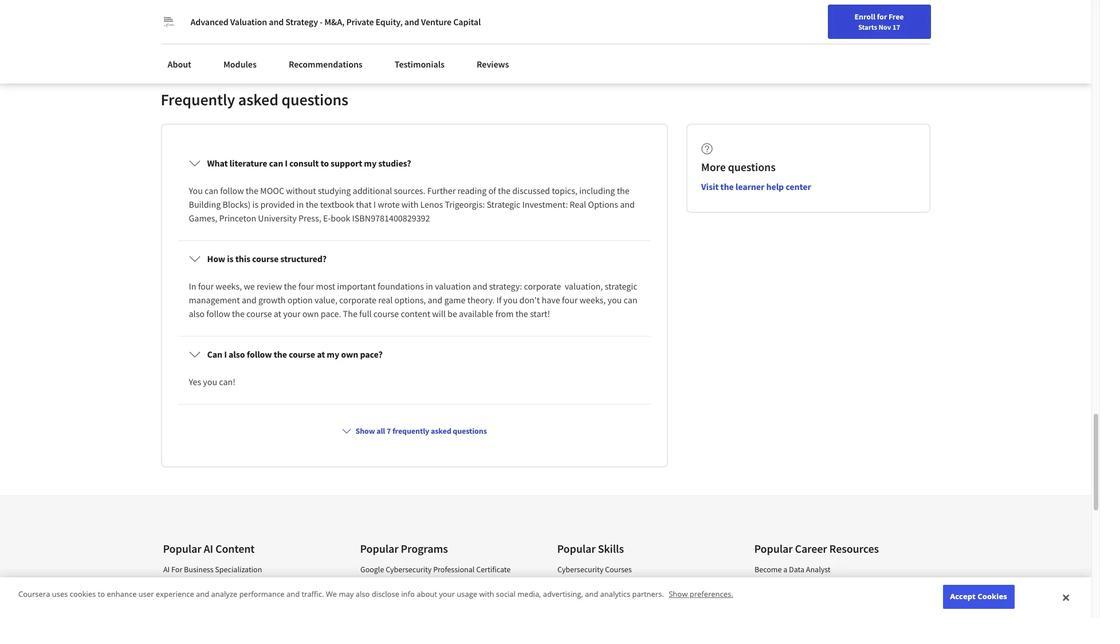 Task type: vqa. For each thing, say whether or not it's contained in the screenshot.
Google associated with Google Digital Marketing & E-commerce Professional Certificate
yes



Task type: locate. For each thing, give the bounding box(es) containing it.
in inside in four weeks, we review the four most important foundations in valuation and strategy: corporate  valuation, strategic management and growth option value, corporate real options, and game theory. if you don't have four weeks, you can also follow the course at your own pace. the full course content will be available from the start!
[[426, 281, 433, 292]]

0 horizontal spatial i
[[224, 349, 227, 361]]

1 horizontal spatial cybersecurity
[[557, 565, 603, 575]]

list for popular skills
[[557, 565, 721, 619]]

analyst
[[806, 565, 830, 575]]

1 vertical spatial can
[[205, 185, 218, 197]]

0 vertical spatial for
[[171, 565, 182, 575]]

0 vertical spatial follow
[[220, 185, 244, 197]]

certificate up commerce
[[477, 582, 512, 593]]

1 vertical spatial for
[[171, 582, 182, 593]]

0 horizontal spatial asked
[[238, 90, 278, 110]]

in down without at the top left of the page
[[297, 199, 304, 210]]

2 vertical spatial certificate
[[403, 611, 438, 619]]

courses down data analysis courses
[[602, 600, 628, 610]]

own
[[302, 308, 319, 320], [341, 349, 358, 361]]

professional up &
[[434, 582, 476, 593]]

0 horizontal spatial my
[[327, 349, 339, 361]]

7
[[387, 427, 391, 437]]

2 horizontal spatial can
[[624, 295, 637, 306]]

2 vertical spatial professional
[[360, 611, 401, 619]]

2 list from the left
[[360, 565, 524, 619]]

erasmus university rotterdam image
[[161, 14, 177, 30]]

with inside you can follow the mooc without studying additional sources. further reading of the discussed topics, including the building blocks) is provided in the textbook that i wrote with lenos trigeorgis: strategic investment: real options and games, princeton university press, e-book isbn9781400829392
[[402, 199, 418, 210]]

ai for everyone link
[[163, 582, 215, 593]]

course down "real"
[[373, 308, 399, 320]]

the right visit
[[720, 181, 734, 193]]

in left valuation
[[426, 281, 433, 292]]

1 vertical spatial questions
[[728, 160, 776, 174]]

follow right can
[[247, 349, 272, 361]]

your right about
[[439, 590, 455, 600]]

follow down management
[[206, 308, 230, 320]]

google right 'may'
[[360, 582, 384, 593]]

0 horizontal spatial at
[[274, 308, 281, 320]]

0 horizontal spatial own
[[302, 308, 319, 320]]

1 horizontal spatial at
[[317, 349, 325, 361]]

capital
[[453, 16, 481, 28]]

find
[[927, 13, 942, 23]]

courses for data analysis courses
[[603, 582, 630, 593]]

i left consult
[[285, 158, 288, 169]]

0 vertical spatial google
[[360, 565, 384, 575]]

career right new
[[977, 13, 999, 23]]

ai up experience
[[163, 565, 169, 575]]

2 vertical spatial questions
[[453, 427, 487, 437]]

follow inside dropdown button
[[247, 349, 272, 361]]

accept cookies button
[[943, 586, 1014, 610]]

0 horizontal spatial can
[[205, 185, 218, 197]]

courses down cybersecurity courses
[[603, 582, 630, 593]]

yes
[[189, 377, 201, 388]]

1 vertical spatial i
[[373, 199, 376, 210]]

course
[[252, 253, 279, 265], [246, 308, 272, 320], [373, 308, 399, 320], [289, 349, 315, 361]]

is right blocks)
[[252, 199, 259, 210]]

commerce
[[457, 600, 492, 610]]

0 vertical spatial with
[[402, 199, 418, 210]]

for up 'ai for everyone'
[[171, 565, 182, 575]]

1 google from the top
[[360, 565, 384, 575]]

0 vertical spatial show
[[356, 427, 375, 437]]

for up product
[[171, 582, 182, 593]]

can inside what literature can i consult to support my studies? dropdown button
[[269, 158, 283, 169]]

certificate down 'marketing'
[[403, 611, 438, 619]]

1 vertical spatial weeks,
[[580, 295, 606, 306]]

popular up cybersecurity courses
[[557, 542, 596, 557]]

follow inside in four weeks, we review the four most important foundations in valuation and strategy: corporate  valuation, strategic management and growth option value, corporate real options, and game theory. if you don't have four weeks, you can also follow the course at your own pace. the full course content will be available from the start!
[[206, 308, 230, 320]]

3 list from the left
[[557, 565, 721, 619]]

1 horizontal spatial four
[[298, 281, 314, 292]]

in inside you can follow the mooc without studying additional sources. further reading of the discussed topics, including the building blocks) is provided in the textbook that i wrote with lenos trigeorgis: strategic investment: real options and games, princeton university press, e-book isbn9781400829392
[[297, 199, 304, 210]]

advanced
[[191, 16, 228, 28]]

recommendations link
[[282, 52, 369, 77]]

ai product management specialization
[[163, 600, 292, 610]]

your down option on the top left of the page
[[283, 308, 301, 320]]

0 horizontal spatial cybersecurity
[[385, 565, 431, 575]]

1 for from the top
[[171, 565, 182, 575]]

1 vertical spatial career
[[795, 542, 827, 557]]

data right the a
[[789, 565, 804, 575]]

the down management
[[232, 308, 245, 320]]

at inside dropdown button
[[317, 349, 325, 361]]

weeks, up management
[[216, 281, 242, 292]]

media,
[[518, 590, 541, 600]]

1 horizontal spatial e-
[[450, 600, 457, 610]]

4 popular from the left
[[754, 542, 793, 557]]

google left digital
[[360, 600, 384, 610]]

0 vertical spatial questions
[[282, 90, 348, 110]]

opens in a new tab image
[[289, 569, 298, 578]]

investment:
[[522, 199, 568, 210]]

0 vertical spatial is
[[252, 199, 259, 210]]

1 horizontal spatial weeks,
[[580, 295, 606, 306]]

1 horizontal spatial list
[[360, 565, 524, 619]]

further
[[427, 185, 456, 197]]

list containing cybersecurity courses
[[557, 565, 721, 619]]

of
[[488, 185, 496, 197]]

ai for business specialization
[[163, 565, 262, 575]]

google inside google digital marketing & e-commerce professional certificate
[[360, 600, 384, 610]]

ai for business
[[163, 565, 169, 575]]

1 vertical spatial google
[[360, 582, 384, 593]]

courses down skills
[[605, 565, 632, 575]]

0 vertical spatial own
[[302, 308, 319, 320]]

content
[[401, 308, 430, 320]]

own down option on the top left of the page
[[302, 308, 319, 320]]

data left info in the left of the page
[[385, 582, 401, 593]]

1 horizontal spatial my
[[364, 158, 377, 169]]

also right can
[[229, 349, 245, 361]]

0 horizontal spatial your
[[283, 308, 301, 320]]

1 popular from the left
[[163, 542, 201, 557]]

what literature can i consult to support my studies?
[[207, 158, 411, 169]]

the left mooc
[[246, 185, 258, 197]]

frequently
[[392, 427, 429, 437]]

nov
[[879, 22, 891, 32]]

recommendations
[[289, 58, 363, 70]]

2 vertical spatial google
[[360, 600, 384, 610]]

marketing
[[409, 600, 442, 610]]

to right cookies
[[98, 590, 105, 600]]

my
[[364, 158, 377, 169], [327, 349, 339, 361]]

1 horizontal spatial own
[[341, 349, 358, 361]]

that
[[356, 199, 372, 210]]

1 horizontal spatial in
[[426, 281, 433, 292]]

1 horizontal spatial questions
[[453, 427, 487, 437]]

popular left programs
[[360, 542, 399, 557]]

0 horizontal spatial is
[[227, 253, 234, 265]]

0 horizontal spatial career
[[795, 542, 827, 557]]

advertising,
[[543, 590, 583, 600]]

0 horizontal spatial four
[[198, 281, 214, 292]]

the down growth
[[274, 349, 287, 361]]

2 horizontal spatial i
[[373, 199, 376, 210]]

can right literature
[[269, 158, 283, 169]]

e- right &
[[450, 600, 457, 610]]

is left this
[[227, 253, 234, 265]]

product
[[171, 600, 198, 610]]

learner
[[736, 181, 765, 193]]

courses
[[605, 565, 632, 575], [603, 582, 630, 593], [602, 600, 628, 610]]

can down strategic
[[624, 295, 637, 306]]

1 horizontal spatial asked
[[431, 427, 451, 437]]

for for everyone
[[171, 582, 182, 593]]

find your new career link
[[921, 11, 1005, 26]]

the inside dropdown button
[[274, 349, 287, 361]]

private
[[346, 16, 374, 28]]

weeks, down valuation,
[[580, 295, 606, 306]]

at down growth
[[274, 308, 281, 320]]

center
[[786, 181, 811, 193]]

data science courses
[[557, 600, 628, 610]]

for for business
[[171, 565, 182, 575]]

ai
[[204, 542, 213, 557], [163, 565, 169, 575], [163, 582, 169, 593], [163, 600, 169, 610]]

google data analytics professional certificate
[[360, 582, 512, 593]]

my for studies?
[[364, 158, 377, 169]]

real
[[378, 295, 393, 306]]

asked right frequently
[[431, 427, 451, 437]]

0 horizontal spatial e-
[[323, 213, 331, 224]]

2 vertical spatial your
[[439, 590, 455, 600]]

certificate
[[476, 565, 510, 575], [477, 582, 512, 593], [403, 611, 438, 619]]

0 vertical spatial my
[[364, 158, 377, 169]]

career
[[977, 13, 999, 23], [795, 542, 827, 557]]

my for own
[[327, 349, 339, 361]]

1 horizontal spatial your
[[439, 590, 455, 600]]

ai right user
[[163, 582, 169, 593]]

1 vertical spatial is
[[227, 253, 234, 265]]

google up coursera uses cookies to enhance user experience and analyze performance and traffic. we may also disclose info about your usage with social media, advertising, and analytics partners. show preferences. in the bottom of the page
[[360, 565, 384, 575]]

footer
[[0, 496, 1092, 619]]

2 cybersecurity from the left
[[557, 565, 603, 575]]

popular up become
[[754, 542, 793, 557]]

3 google from the top
[[360, 600, 384, 610]]

university
[[258, 213, 297, 224]]

2 vertical spatial courses
[[602, 600, 628, 610]]

to inside dropdown button
[[321, 158, 329, 169]]

1 vertical spatial at
[[317, 349, 325, 361]]

2 horizontal spatial list
[[557, 565, 721, 619]]

with left social at the left of the page
[[479, 590, 494, 600]]

1 vertical spatial your
[[283, 308, 301, 320]]

2 horizontal spatial your
[[944, 13, 959, 23]]

None search field
[[163, 7, 438, 30]]

from
[[495, 308, 514, 320]]

you right yes
[[203, 377, 217, 388]]

own left pace?
[[341, 349, 358, 361]]

option
[[287, 295, 313, 306]]

the up press,
[[306, 199, 318, 210]]

asked down modules
[[238, 90, 278, 110]]

0 vertical spatial e-
[[323, 213, 331, 224]]

your right find at the top right of the page
[[944, 13, 959, 23]]

strategy:
[[489, 281, 522, 292]]

1 horizontal spatial can
[[269, 158, 283, 169]]

and
[[269, 16, 284, 28], [404, 16, 419, 28], [620, 199, 635, 210], [473, 281, 487, 292], [242, 295, 257, 306], [428, 295, 443, 306], [196, 590, 209, 600], [286, 590, 300, 600], [585, 590, 598, 600]]

princeton
[[219, 213, 256, 224]]

is
[[252, 199, 259, 210], [227, 253, 234, 265]]

popular up business
[[163, 542, 201, 557]]

1 horizontal spatial also
[[229, 349, 245, 361]]

0 horizontal spatial show
[[356, 427, 375, 437]]

1 vertical spatial my
[[327, 349, 339, 361]]

you right if in the top left of the page
[[503, 295, 518, 306]]

at
[[274, 308, 281, 320], [317, 349, 325, 361]]

1 horizontal spatial show
[[669, 590, 688, 600]]

corporate down "important"
[[339, 295, 376, 306]]

starts
[[858, 22, 877, 32]]

i right that
[[373, 199, 376, 210]]

i
[[285, 158, 288, 169], [373, 199, 376, 210], [224, 349, 227, 361]]

professional up google data analytics professional certificate link
[[433, 565, 474, 575]]

1 vertical spatial certificate
[[477, 582, 512, 593]]

if
[[496, 295, 502, 306]]

is inside dropdown button
[[227, 253, 234, 265]]

1 horizontal spatial career
[[977, 13, 999, 23]]

1 vertical spatial asked
[[431, 427, 451, 437]]

cybersecurity up analytics
[[385, 565, 431, 575]]

support
[[331, 158, 362, 169]]

list
[[163, 565, 327, 619], [360, 565, 524, 619], [557, 565, 721, 619]]

2 popular from the left
[[360, 542, 399, 557]]

2 for from the top
[[171, 582, 182, 593]]

certificate up social at the left of the page
[[476, 565, 510, 575]]

2 vertical spatial follow
[[247, 349, 272, 361]]

popular for popular ai content
[[163, 542, 201, 557]]

what literature can i consult to support my studies? button
[[180, 147, 649, 180]]

corporate up have
[[524, 281, 561, 292]]

popular for popular career resources
[[754, 542, 793, 557]]

1 horizontal spatial is
[[252, 199, 259, 210]]

may
[[339, 590, 354, 600]]

0 horizontal spatial in
[[297, 199, 304, 210]]

this
[[235, 253, 250, 265]]

isbn9781400829392
[[352, 213, 430, 224]]

performance
[[239, 590, 285, 600]]

2 vertical spatial also
[[356, 590, 370, 600]]

specialization for ai product management specialization
[[245, 600, 292, 610]]

specialization down opens in a new tab icon
[[245, 600, 292, 610]]

course right this
[[252, 253, 279, 265]]

0 vertical spatial can
[[269, 158, 283, 169]]

and inside you can follow the mooc without studying additional sources. further reading of the discussed topics, including the building blocks) is provided in the textbook that i wrote with lenos trigeorgis: strategic investment: real options and games, princeton university press, e-book isbn9781400829392
[[620, 199, 635, 210]]

my left pace?
[[327, 349, 339, 361]]

0 horizontal spatial with
[[402, 199, 418, 210]]

i right can
[[224, 349, 227, 361]]

you down strategic
[[608, 295, 622, 306]]

we
[[244, 281, 255, 292]]

social
[[496, 590, 516, 600]]

the up options on the right top of the page
[[617, 185, 630, 197]]

four right have
[[562, 295, 578, 306]]

without
[[286, 185, 316, 197]]

1 vertical spatial in
[[426, 281, 433, 292]]

list containing google cybersecurity professional certificate
[[360, 565, 524, 619]]

cybersecurity up analysis
[[557, 565, 603, 575]]

four up option on the top left of the page
[[298, 281, 314, 292]]

career up analyst
[[795, 542, 827, 557]]

0 vertical spatial specialization
[[215, 565, 262, 575]]

building
[[189, 199, 221, 210]]

also down management
[[189, 308, 205, 320]]

1 vertical spatial e-
[[450, 600, 457, 610]]

show right "partners."
[[669, 590, 688, 600]]

to right consult
[[321, 158, 329, 169]]

1 vertical spatial specialization
[[245, 600, 292, 610]]

0 horizontal spatial also
[[189, 308, 205, 320]]

coursera uses cookies to enhance user experience and analyze performance and traffic. we may also disclose info about your usage with social media, advertising, and analytics partners. show preferences.
[[18, 590, 733, 600]]

list containing ai for business specialization
[[163, 565, 327, 619]]

1 vertical spatial corporate
[[339, 295, 376, 306]]

can up building
[[205, 185, 218, 197]]

1 horizontal spatial with
[[479, 590, 494, 600]]

four right in at the left top of page
[[198, 281, 214, 292]]

professional inside google digital marketing & e-commerce professional certificate
[[360, 611, 401, 619]]

sources.
[[394, 185, 425, 197]]

0 vertical spatial weeks,
[[216, 281, 242, 292]]

3 popular from the left
[[557, 542, 596, 557]]

four
[[198, 281, 214, 292], [298, 281, 314, 292], [562, 295, 578, 306]]

yes you can!
[[189, 377, 235, 388]]

ai for business specialization link
[[163, 565, 262, 575]]

follow up blocks)
[[220, 185, 244, 197]]

cybersecurity
[[385, 565, 431, 575], [557, 565, 603, 575]]

e- right press,
[[323, 213, 331, 224]]

reading
[[458, 185, 487, 197]]

at down "pace."
[[317, 349, 325, 361]]

e- inside google digital marketing & e-commerce professional certificate
[[450, 600, 457, 610]]

my right support
[[364, 158, 377, 169]]

ai left product
[[163, 600, 169, 610]]

2 horizontal spatial questions
[[728, 160, 776, 174]]

0 horizontal spatial weeks,
[[216, 281, 242, 292]]

1 list from the left
[[163, 565, 327, 619]]

data left science
[[557, 600, 573, 610]]

2 horizontal spatial you
[[608, 295, 622, 306]]

0 horizontal spatial list
[[163, 565, 327, 619]]

in four weeks, we review the four most important foundations in valuation and strategy: corporate  valuation, strategic management and growth option value, corporate real options, and game theory. if you don't have four weeks, you can also follow the course at your own pace. the full course content will be available from the start!
[[189, 281, 639, 320]]

2 horizontal spatial four
[[562, 295, 578, 306]]

to
[[321, 158, 329, 169], [98, 590, 105, 600]]

0 horizontal spatial to
[[98, 590, 105, 600]]

games,
[[189, 213, 217, 224]]

1 horizontal spatial to
[[321, 158, 329, 169]]

1 horizontal spatial i
[[285, 158, 288, 169]]

experience
[[156, 590, 194, 600]]

also right 'may'
[[356, 590, 370, 600]]

professional down digital
[[360, 611, 401, 619]]

wrote
[[378, 199, 400, 210]]

own inside in four weeks, we review the four most important foundations in valuation and strategy: corporate  valuation, strategic management and growth option value, corporate real options, and game theory. if you don't have four weeks, you can also follow the course at your own pace. the full course content will be available from the start!
[[302, 308, 319, 320]]

0 horizontal spatial questions
[[282, 90, 348, 110]]

visit the learner help center link
[[701, 181, 811, 193]]

footer containing popular ai content
[[0, 496, 1092, 619]]

certificate inside google digital marketing & e-commerce professional certificate
[[403, 611, 438, 619]]

2 vertical spatial can
[[624, 295, 637, 306]]

data left analysis
[[557, 582, 573, 593]]

specialization down content
[[215, 565, 262, 575]]

corporate
[[524, 281, 561, 292], [339, 295, 376, 306]]

2 google from the top
[[360, 582, 384, 593]]

show left all
[[356, 427, 375, 437]]

with down the sources.
[[402, 199, 418, 210]]

will
[[432, 308, 446, 320]]



Task type: describe. For each thing, give the bounding box(es) containing it.
content
[[215, 542, 255, 557]]

options
[[588, 199, 618, 210]]

available
[[459, 308, 494, 320]]

equity,
[[376, 16, 403, 28]]

become a data analyst link
[[754, 565, 830, 575]]

strategic
[[487, 199, 520, 210]]

ai up ai for business specialization link
[[204, 542, 213, 557]]

theory.
[[467, 295, 495, 306]]

enhance
[[107, 590, 137, 600]]

blocks)
[[223, 199, 251, 210]]

&
[[444, 600, 449, 610]]

1 vertical spatial to
[[98, 590, 105, 600]]

frequently
[[161, 90, 235, 110]]

literature
[[230, 158, 267, 169]]

about
[[417, 590, 437, 600]]

google for google data analytics professional certificate
[[360, 582, 384, 593]]

1 horizontal spatial you
[[503, 295, 518, 306]]

game
[[444, 295, 466, 306]]

studies?
[[378, 158, 411, 169]]

you
[[189, 185, 203, 197]]

can inside you can follow the mooc without studying additional sources. further reading of the discussed topics, including the building blocks) is provided in the textbook that i wrote with lenos trigeorgis: strategic investment: real options and games, princeton university press, e-book isbn9781400829392
[[205, 185, 218, 197]]

most
[[316, 281, 335, 292]]

is inside you can follow the mooc without studying additional sources. further reading of the discussed topics, including the building blocks) is provided in the textbook that i wrote with lenos trigeorgis: strategic investment: real options and games, princeton university press, e-book isbn9781400829392
[[252, 199, 259, 210]]

analyze
[[211, 590, 237, 600]]

popular for popular skills
[[557, 542, 596, 557]]

partners.
[[632, 590, 664, 600]]

1 horizontal spatial corporate
[[524, 281, 561, 292]]

usage
[[457, 590, 477, 600]]

your inside in four weeks, we review the four most important foundations in valuation and strategy: corporate  valuation, strategic management and growth option value, corporate real options, and game theory. if you don't have four weeks, you can also follow the course at your own pace. the full course content will be available from the start!
[[283, 308, 301, 320]]

0 vertical spatial professional
[[433, 565, 474, 575]]

resources
[[829, 542, 879, 557]]

full
[[359, 308, 372, 320]]

follow inside you can follow the mooc without studying additional sources. further reading of the discussed topics, including the building blocks) is provided in the textbook that i wrote with lenos trigeorgis: strategic investment: real options and games, princeton university press, e-book isbn9781400829392
[[220, 185, 244, 197]]

frequently asked questions
[[161, 90, 348, 110]]

free
[[889, 11, 904, 22]]

testimonials link
[[388, 52, 451, 77]]

valuation
[[435, 281, 471, 292]]

17
[[893, 22, 900, 32]]

structured?
[[280, 253, 327, 265]]

a
[[783, 565, 787, 575]]

show all 7 frequently asked questions
[[356, 427, 487, 437]]

find your new career
[[927, 13, 999, 23]]

1 cybersecurity from the left
[[385, 565, 431, 575]]

at inside in four weeks, we review the four most important foundations in valuation and strategy: corporate  valuation, strategic management and growth option value, corporate real options, and game theory. if you don't have four weeks, you can also follow the course at your own pace. the full course content will be available from the start!
[[274, 308, 281, 320]]

strategy
[[285, 16, 318, 28]]

i inside you can follow the mooc without studying additional sources. further reading of the discussed topics, including the building blocks) is provided in the textbook that i wrote with lenos trigeorgis: strategic investment: real options and games, princeton university press, e-book isbn9781400829392
[[373, 199, 376, 210]]

0 vertical spatial courses
[[605, 565, 632, 575]]

google for google cybersecurity professional certificate
[[360, 565, 384, 575]]

start!
[[530, 308, 550, 320]]

trigeorgis:
[[445, 199, 485, 210]]

also inside dropdown button
[[229, 349, 245, 361]]

show inside dropdown button
[[356, 427, 375, 437]]

2 horizontal spatial also
[[356, 590, 370, 600]]

cookies
[[978, 592, 1007, 602]]

0 vertical spatial career
[[977, 13, 999, 23]]

enroll
[[855, 11, 875, 22]]

0 horizontal spatial corporate
[[339, 295, 376, 306]]

asked inside dropdown button
[[431, 427, 451, 437]]

info
[[401, 590, 415, 600]]

0 vertical spatial your
[[944, 13, 959, 23]]

course down option on the top left of the page
[[289, 349, 315, 361]]

list for popular ai content
[[163, 565, 327, 619]]

review
[[257, 281, 282, 292]]

become a data analyst
[[754, 565, 830, 575]]

help
[[766, 181, 784, 193]]

specialization for ai for business specialization
[[215, 565, 262, 575]]

cookies
[[70, 590, 96, 600]]

we
[[326, 590, 337, 600]]

cybersecurity courses
[[557, 565, 632, 575]]

coursera
[[18, 590, 50, 600]]

1 vertical spatial professional
[[434, 582, 476, 593]]

preferences.
[[690, 590, 733, 600]]

business
[[184, 565, 213, 575]]

courses for data science courses
[[602, 600, 628, 610]]

own inside dropdown button
[[341, 349, 358, 361]]

management
[[189, 295, 240, 306]]

show preferences. link
[[669, 590, 733, 600]]

course down growth
[[246, 308, 272, 320]]

can inside in four weeks, we review the four most important foundations in valuation and strategy: corporate  valuation, strategic management and growth option value, corporate real options, and game theory. if you don't have four weeks, you can also follow the course at your own pace. the full course content will be available from the start!
[[624, 295, 637, 306]]

reviews
[[477, 58, 509, 70]]

studying
[[318, 185, 351, 197]]

questions inside dropdown button
[[453, 427, 487, 437]]

don't
[[519, 295, 540, 306]]

the right the of
[[498, 185, 511, 197]]

be
[[448, 308, 457, 320]]

popular skills
[[557, 542, 624, 557]]

user
[[139, 590, 154, 600]]

more questions
[[701, 160, 776, 174]]

pace?
[[360, 349, 383, 361]]

modules link
[[217, 52, 264, 77]]

analysis
[[574, 582, 602, 593]]

0 vertical spatial certificate
[[476, 565, 510, 575]]

lenos
[[420, 199, 443, 210]]

for
[[877, 11, 887, 22]]

the up option on the top left of the page
[[284, 281, 297, 292]]

strategic
[[605, 281, 637, 292]]

you can follow the mooc without studying additional sources. further reading of the discussed topics, including the building blocks) is provided in the textbook that i wrote with lenos trigeorgis: strategic investment: real options and games, princeton university press, e-book isbn9781400829392
[[189, 185, 637, 224]]

e- inside you can follow the mooc without studying additional sources. further reading of the discussed topics, including the building blocks) is provided in the textbook that i wrote with lenos trigeorgis: strategic investment: real options and games, princeton university press, e-book isbn9781400829392
[[323, 213, 331, 224]]

0 horizontal spatial you
[[203, 377, 217, 388]]

1 vertical spatial with
[[479, 590, 494, 600]]

the down don't
[[516, 308, 528, 320]]

accept cookies
[[950, 592, 1007, 602]]

data analysis courses link
[[557, 582, 630, 593]]

skills
[[598, 542, 624, 557]]

advanced valuation and strategy - m&a, private equity, and venture capital
[[191, 16, 481, 28]]

accept
[[950, 592, 976, 602]]

valuation,
[[565, 281, 603, 292]]

foundations
[[378, 281, 424, 292]]

0 vertical spatial i
[[285, 158, 288, 169]]

list for popular programs
[[360, 565, 524, 619]]

digital
[[385, 600, 407, 610]]

discussed
[[512, 185, 550, 197]]

1 vertical spatial show
[[669, 590, 688, 600]]

0 vertical spatial asked
[[238, 90, 278, 110]]

analytics
[[402, 582, 433, 593]]

can i also follow the course at my own pace?
[[207, 349, 383, 361]]

how is this course structured?
[[207, 253, 327, 265]]

collapsed list
[[176, 143, 653, 589]]

how
[[207, 253, 225, 265]]

science
[[574, 600, 600, 610]]

google cybersecurity professional certificate link
[[360, 565, 510, 575]]

google for google digital marketing & e-commerce professional certificate
[[360, 600, 384, 610]]

2 vertical spatial i
[[224, 349, 227, 361]]

traffic.
[[302, 590, 324, 600]]

ai for everyone
[[163, 582, 169, 593]]

google data analytics professional certificate link
[[360, 582, 512, 593]]

book
[[331, 213, 350, 224]]

new
[[960, 13, 975, 23]]

popular for popular programs
[[360, 542, 399, 557]]

ai for management
[[163, 600, 169, 610]]

also inside in four weeks, we review the four most important foundations in valuation and strategy: corporate  valuation, strategic management and growth option value, corporate real options, and game theory. if you don't have four weeks, you can also follow the course at your own pace. the full course content will be available from the start!
[[189, 308, 205, 320]]



